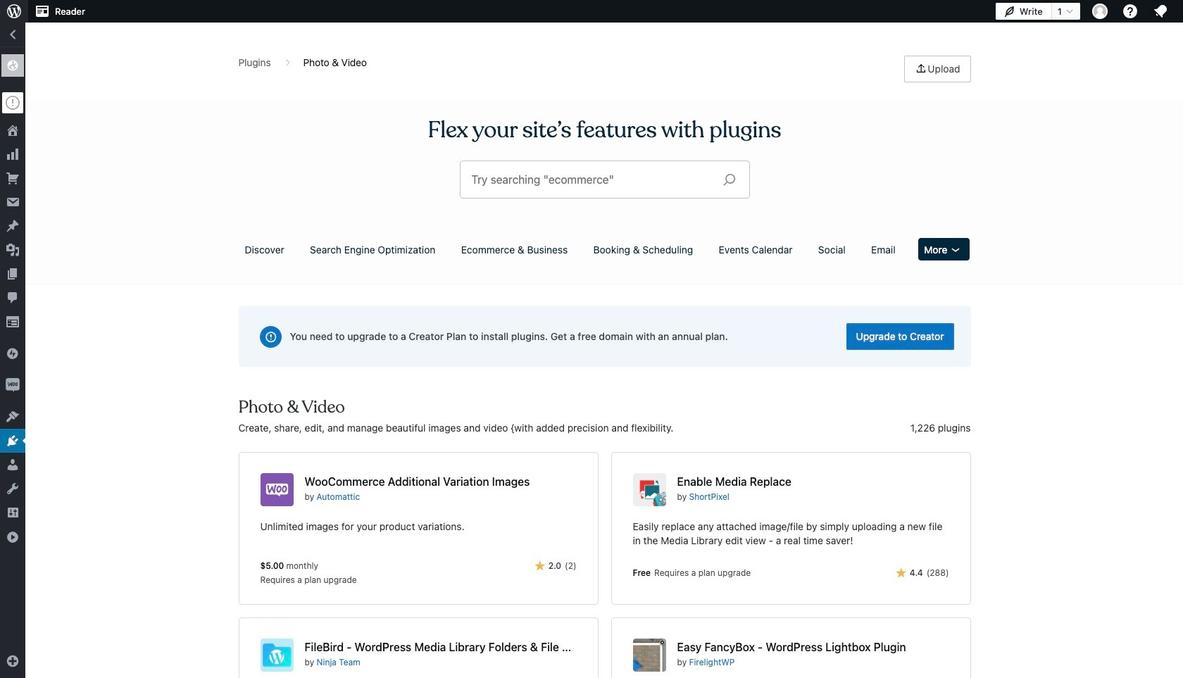Task type: locate. For each thing, give the bounding box(es) containing it.
my profile image
[[1092, 4, 1108, 19]]

plugin icon image
[[260, 473, 293, 506], [633, 473, 666, 506], [260, 639, 293, 672], [633, 639, 666, 672]]

0 vertical spatial img image
[[6, 346, 20, 361]]

None search field
[[460, 161, 749, 198]]

1 vertical spatial img image
[[6, 378, 20, 392]]

img image
[[6, 346, 20, 361], [6, 378, 20, 392]]

main content
[[233, 56, 976, 678]]



Task type: describe. For each thing, give the bounding box(es) containing it.
Search search field
[[472, 161, 712, 198]]

2 img image from the top
[[6, 378, 20, 392]]

open search image
[[712, 170, 747, 189]]

manage your sites image
[[6, 3, 23, 20]]

help image
[[1122, 3, 1139, 20]]

1 img image from the top
[[6, 346, 20, 361]]

manage your notifications image
[[1152, 3, 1169, 20]]



Task type: vqa. For each thing, say whether or not it's contained in the screenshot.
first Img
yes



